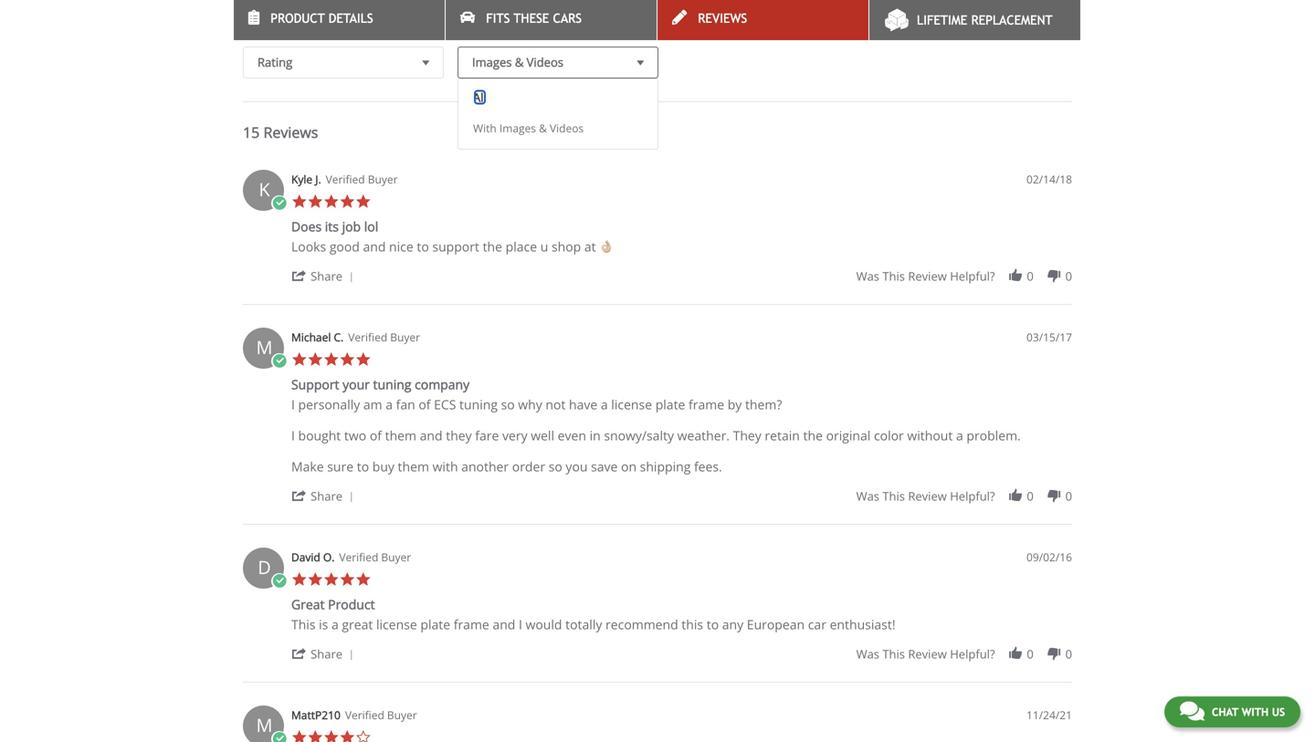 Task type: describe. For each thing, give the bounding box(es) containing it.
them for of
[[385, 427, 416, 444]]

vote up review by michael c. on 15 mar 2017 image
[[1008, 488, 1023, 504]]

all
[[473, 89, 487, 106]]

kyle j. verified buyer
[[291, 172, 398, 187]]

c.
[[334, 330, 344, 345]]

david
[[291, 550, 320, 565]]

was this review helpful? for m
[[856, 488, 995, 505]]

1 horizontal spatial license
[[611, 396, 652, 413]]

any
[[722, 616, 744, 634]]

was for k
[[856, 268, 879, 285]]

tuning inside heading
[[373, 376, 411, 393]]

fare
[[475, 427, 499, 444]]

verified for k
[[326, 172, 365, 187]]

1 vertical spatial to
[[357, 458, 369, 476]]

star image down o.
[[323, 572, 339, 588]]

15
[[243, 123, 260, 142]]

share for d
[[311, 646, 343, 663]]

group for k
[[856, 268, 1072, 285]]

circle checkmark image for great product
[[271, 574, 287, 590]]

weather.
[[677, 427, 730, 444]]

0 right vote down review by kyle j. on 14 feb 2018 icon
[[1065, 268, 1072, 285]]

buy
[[372, 458, 394, 476]]

👌🏼
[[599, 238, 612, 255]]

1 vertical spatial and
[[420, 427, 443, 444]]

09/02/16
[[1027, 550, 1072, 565]]

share button for d
[[291, 645, 360, 663]]

0 right vote up review by michael c. on 15 mar 2017 icon
[[1027, 488, 1034, 505]]

shop
[[552, 238, 581, 255]]

star image down michael
[[291, 352, 307, 368]]

0 right vote down review by david o. on  2 sep 2016 image
[[1065, 646, 1072, 663]]

verified for m
[[348, 330, 387, 345]]

kyle
[[291, 172, 312, 187]]

lifetime
[[917, 13, 967, 27]]

support your tuning company heading
[[291, 376, 470, 397]]

verified buyer heading for great product
[[339, 550, 411, 565]]

k
[[259, 177, 270, 202]]

a right am on the bottom left of page
[[386, 396, 393, 413]]

videos inside images & videos field
[[527, 54, 563, 70]]

vote down review by michael c. on 15 mar 2017 image
[[1046, 488, 1062, 504]]

replacement
[[971, 13, 1053, 27]]

seperator image for k
[[346, 272, 357, 283]]

circle checkmark image for support your tuning company
[[271, 354, 287, 370]]

a right the without on the bottom right
[[956, 427, 963, 444]]

15 reviews
[[243, 123, 318, 142]]

these
[[514, 11, 549, 26]]

support your tuning company
[[291, 376, 470, 393]]

verified buyer heading for support your tuning company
[[348, 330, 420, 345]]

i bought two of them and they fare very well even in snowy/salty weather. they retain the original color without a problem.
[[291, 427, 1021, 444]]

original
[[826, 427, 871, 444]]

european
[[747, 616, 805, 634]]

totally
[[565, 616, 602, 634]]

retain
[[765, 427, 800, 444]]

o.
[[323, 550, 335, 565]]

0 horizontal spatial product
[[271, 11, 325, 26]]

was for d
[[856, 646, 879, 663]]

in
[[590, 427, 601, 444]]

great product heading
[[291, 596, 375, 617]]

personally
[[298, 396, 360, 413]]

verified up empty star icon
[[345, 708, 384, 723]]

fits these cars link
[[446, 0, 657, 40]]

michael
[[291, 330, 331, 345]]

good
[[330, 238, 360, 255]]

1 horizontal spatial reviews
[[698, 11, 747, 26]]

great
[[291, 596, 325, 613]]

two
[[344, 427, 366, 444]]

j.
[[315, 172, 321, 187]]

03/15/17
[[1027, 330, 1072, 345]]

0 vertical spatial frame
[[689, 396, 724, 413]]

your
[[343, 376, 370, 393]]

fits these cars
[[486, 11, 582, 26]]

well
[[531, 427, 554, 444]]

& inside all list box
[[539, 121, 547, 136]]

job
[[342, 218, 361, 235]]

3 circle checkmark image from the top
[[271, 732, 287, 742]]

so for order
[[549, 458, 562, 476]]

does
[[291, 218, 322, 235]]

buyer for m
[[390, 330, 420, 345]]

am
[[363, 396, 382, 413]]

to inside the great product this is a great license plate frame and i would totally recommend this to any european car enthusiast!
[[707, 616, 719, 634]]

sure
[[327, 458, 353, 476]]

so for tuning
[[501, 396, 515, 413]]

product inside the great product this is a great license plate frame and i would totally recommend this to any european car enthusiast!
[[328, 596, 375, 613]]

plate inside the great product this is a great license plate frame and i would totally recommend this to any european car enthusiast!
[[420, 616, 450, 634]]

with inside the chat with us 'link'
[[1242, 706, 1269, 719]]

they
[[733, 427, 761, 444]]

1 vertical spatial the
[[803, 427, 823, 444]]

color
[[874, 427, 904, 444]]

d
[[258, 555, 271, 580]]

this for m
[[883, 488, 905, 505]]

nice
[[389, 238, 413, 255]]

group for d
[[856, 646, 1072, 663]]

cars
[[553, 11, 582, 26]]

with images & videos
[[473, 121, 584, 136]]

helpful? for m
[[950, 488, 995, 505]]

a inside the great product this is a great license plate frame and i would totally recommend this to any european car enthusiast!
[[331, 616, 339, 634]]

tab panel containing k
[[234, 161, 1081, 742]]

great
[[342, 616, 373, 634]]

make
[[291, 458, 324, 476]]

down triangle image for images & videos
[[632, 53, 648, 72]]

this
[[291, 616, 316, 634]]

vote up review by david o. on  2 sep 2016 image
[[1008, 646, 1023, 662]]

very
[[502, 427, 527, 444]]

you
[[566, 458, 588, 476]]

chat with us link
[[1164, 697, 1300, 728]]

snowy/salty
[[604, 427, 674, 444]]

mattp210
[[291, 708, 340, 723]]

with images & videos link
[[473, 121, 584, 136]]

support
[[291, 376, 339, 393]]

product details
[[271, 11, 373, 26]]

car
[[808, 616, 826, 634]]

Search Reviews search field
[[243, 0, 658, 15]]

fits
[[486, 11, 510, 26]]

verified buyer heading up empty star icon
[[345, 708, 417, 723]]

helpful? for d
[[950, 646, 995, 663]]

to inside the does its job lol looks good and nice to support the place u shop at 👌🏼
[[417, 238, 429, 255]]

0 right vote up review by david o. on  2 sep 2016 icon
[[1027, 646, 1034, 663]]

why
[[518, 396, 542, 413]]

and inside the great product this is a great license plate frame and i would totally recommend this to any european car enthusiast!
[[493, 616, 515, 634]]

lifetime replacement
[[917, 13, 1053, 27]]

i for i personally am a fan of ecs tuning so why not have a license plate frame by them?
[[291, 396, 295, 413]]

all link
[[473, 89, 487, 106]]

them?
[[745, 396, 782, 413]]

comments image
[[1180, 700, 1204, 722]]

seperator image for d
[[346, 650, 357, 661]]

chat with us
[[1212, 706, 1285, 719]]



Task type: locate. For each thing, give the bounding box(es) containing it.
1 seperator image from the top
[[346, 272, 357, 283]]

0 horizontal spatial license
[[376, 616, 417, 634]]

was for m
[[856, 488, 879, 505]]

1 vertical spatial circle checkmark image
[[271, 574, 287, 590]]

0 vertical spatial license
[[611, 396, 652, 413]]

1 vertical spatial was this review helpful?
[[856, 488, 995, 505]]

star image down c.
[[323, 352, 339, 368]]

1 was this review helpful? from the top
[[856, 268, 995, 285]]

0 vertical spatial so
[[501, 396, 515, 413]]

i left would
[[519, 616, 522, 634]]

1 share button from the top
[[291, 267, 360, 285]]

have
[[569, 396, 597, 413]]

1 vertical spatial tuning
[[459, 396, 498, 413]]

2 horizontal spatial to
[[707, 616, 719, 634]]

1 vertical spatial share image
[[291, 488, 307, 504]]

1 review from the top
[[908, 268, 947, 285]]

its
[[325, 218, 339, 235]]

star image
[[291, 194, 307, 210], [307, 194, 323, 210], [323, 194, 339, 210], [355, 194, 371, 210], [307, 352, 323, 368], [355, 352, 371, 368], [307, 572, 323, 588], [355, 572, 371, 588], [307, 730, 323, 742], [323, 730, 339, 742], [339, 730, 355, 742]]

1 vertical spatial videos
[[550, 121, 584, 136]]

the inside the does its job lol looks good and nice to support the place u shop at 👌🏼
[[483, 238, 502, 255]]

a right is
[[331, 616, 339, 634]]

m for mattp210
[[256, 713, 273, 738]]

to left any at the right bottom
[[707, 616, 719, 634]]

3 helpful? from the top
[[950, 646, 995, 663]]

helpful? left vote up review by david o. on  2 sep 2016 icon
[[950, 646, 995, 663]]

m for michael
[[256, 335, 273, 360]]

1 horizontal spatial so
[[549, 458, 562, 476]]

1 vertical spatial so
[[549, 458, 562, 476]]

buyer right o.
[[381, 550, 411, 565]]

share button down is
[[291, 645, 360, 663]]

0 vertical spatial product
[[271, 11, 325, 26]]

share image for k
[[291, 268, 307, 284]]

share button down "sure"
[[291, 487, 360, 505]]

buyer up lol
[[368, 172, 398, 187]]

without
[[907, 427, 953, 444]]

buyer
[[368, 172, 398, 187], [390, 330, 420, 345], [381, 550, 411, 565], [387, 708, 417, 723]]

& right with
[[539, 121, 547, 136]]

0 vertical spatial was
[[856, 268, 879, 285]]

share for m
[[311, 488, 343, 505]]

0 horizontal spatial reviews
[[263, 123, 318, 142]]

i left bought at left bottom
[[291, 427, 295, 444]]

star image down the mattp210
[[291, 730, 307, 742]]

is
[[319, 616, 328, 634]]

vote up review by kyle j. on 14 feb 2018 image
[[1008, 268, 1023, 284]]

helpful? for k
[[950, 268, 995, 285]]

of right the fan
[[419, 396, 431, 413]]

0 horizontal spatial with
[[433, 458, 458, 476]]

with inside tab panel
[[433, 458, 458, 476]]

was this review helpful? for d
[[856, 646, 995, 663]]

images & videos
[[472, 54, 563, 70]]

them down the fan
[[385, 427, 416, 444]]

02/14/18
[[1027, 172, 1072, 187]]

tuning up fare
[[459, 396, 498, 413]]

1 horizontal spatial &
[[539, 121, 547, 136]]

0 vertical spatial share image
[[291, 268, 307, 284]]

1 vertical spatial reviews
[[263, 123, 318, 142]]

was this review helpful? left vote up review by kyle j. on 14 feb 2018 icon
[[856, 268, 995, 285]]

share for k
[[311, 268, 343, 285]]

review down the without on the bottom right
[[908, 488, 947, 505]]

1 horizontal spatial product
[[328, 596, 375, 613]]

2 horizontal spatial and
[[493, 616, 515, 634]]

1 vertical spatial of
[[370, 427, 382, 444]]

3 group from the top
[[856, 646, 1072, 663]]

1 horizontal spatial down triangle image
[[632, 53, 648, 72]]

0 horizontal spatial and
[[363, 238, 386, 255]]

so left you
[[549, 458, 562, 476]]

rating
[[258, 54, 292, 70]]

0 right vote up review by kyle j. on 14 feb 2018 icon
[[1027, 268, 1034, 285]]

1 horizontal spatial with
[[1242, 706, 1269, 719]]

share button down looks
[[291, 267, 360, 285]]

this inside the great product this is a great license plate frame and i would totally recommend this to any european car enthusiast!
[[682, 616, 703, 634]]

make sure to buy them with another order so you save on shipping fees.
[[291, 458, 722, 476]]

0 horizontal spatial to
[[357, 458, 369, 476]]

1 horizontal spatial of
[[419, 396, 431, 413]]

group
[[856, 268, 1072, 285], [856, 488, 1072, 505], [856, 646, 1072, 663]]

empty star image
[[355, 730, 371, 742]]

review date 02/14/18 element
[[1027, 172, 1072, 187]]

0 horizontal spatial frame
[[454, 616, 489, 634]]

review for k
[[908, 268, 947, 285]]

frame left would
[[454, 616, 489, 634]]

license
[[611, 396, 652, 413], [376, 616, 417, 634]]

share down looks
[[311, 268, 343, 285]]

them
[[385, 427, 416, 444], [398, 458, 429, 476]]

share button for m
[[291, 487, 360, 505]]

0 vertical spatial i
[[291, 396, 295, 413]]

2 review from the top
[[908, 488, 947, 505]]

verified buyer heading right j.
[[326, 172, 398, 187]]

0 vertical spatial tuning
[[373, 376, 411, 393]]

star image
[[339, 194, 355, 210], [291, 352, 307, 368], [323, 352, 339, 368], [339, 352, 355, 368], [291, 572, 307, 588], [323, 572, 339, 588], [339, 572, 355, 588], [291, 730, 307, 742]]

was this review helpful? for k
[[856, 268, 995, 285]]

us
[[1272, 706, 1285, 719]]

1 horizontal spatial and
[[420, 427, 443, 444]]

review left vote up review by kyle j. on 14 feb 2018 icon
[[908, 268, 947, 285]]

this for k
[[883, 268, 905, 285]]

share image for m
[[291, 488, 307, 504]]

0 horizontal spatial so
[[501, 396, 515, 413]]

great product this is a great license plate frame and i would totally recommend this to any european car enthusiast!
[[291, 596, 895, 634]]

0 vertical spatial and
[[363, 238, 386, 255]]

i down support on the bottom left of the page
[[291, 396, 295, 413]]

license right great
[[376, 616, 417, 634]]

0 vertical spatial the
[[483, 238, 502, 255]]

mattp210 verified buyer
[[291, 708, 417, 723]]

another
[[461, 458, 509, 476]]

2 was this review helpful? from the top
[[856, 488, 995, 505]]

2 down triangle image from the left
[[632, 53, 648, 72]]

to left buy
[[357, 458, 369, 476]]

plate up i bought two of them and they fare very well even in snowy/salty weather. they retain the original color without a problem.
[[655, 396, 685, 413]]

1 vertical spatial i
[[291, 427, 295, 444]]

verified
[[326, 172, 365, 187], [348, 330, 387, 345], [339, 550, 378, 565], [345, 708, 384, 723]]

0 vertical spatial share button
[[291, 267, 360, 285]]

michael c. verified buyer
[[291, 330, 420, 345]]

0 vertical spatial helpful?
[[950, 268, 995, 285]]

1 down triangle image from the left
[[418, 53, 434, 72]]

0 vertical spatial m
[[256, 335, 273, 360]]

was this review helpful? down enthusiast!
[[856, 646, 995, 663]]

on
[[621, 458, 637, 476]]

buyer right the mattp210
[[387, 708, 417, 723]]

2 vertical spatial group
[[856, 646, 1072, 663]]

verified for d
[[339, 550, 378, 565]]

0 vertical spatial to
[[417, 238, 429, 255]]

2 vertical spatial was this review helpful?
[[856, 646, 995, 663]]

david o. verified buyer
[[291, 550, 411, 565]]

star image down david
[[291, 572, 307, 588]]

problem.
[[967, 427, 1021, 444]]

fan
[[396, 396, 415, 413]]

0 vertical spatial plate
[[655, 396, 685, 413]]

seperator image
[[346, 272, 357, 283], [346, 650, 357, 661]]

and
[[363, 238, 386, 255], [420, 427, 443, 444], [493, 616, 515, 634]]

and left they
[[420, 427, 443, 444]]

verified right o.
[[339, 550, 378, 565]]

verified right j.
[[326, 172, 365, 187]]

verified buyer heading
[[326, 172, 398, 187], [348, 330, 420, 345], [339, 550, 411, 565], [345, 708, 417, 723]]

images inside field
[[472, 54, 512, 70]]

verified right c.
[[348, 330, 387, 345]]

down triangle image for rating
[[418, 53, 434, 72]]

vote down review by david o. on  2 sep 2016 image
[[1046, 646, 1062, 662]]

with down they
[[433, 458, 458, 476]]

0 vertical spatial share
[[311, 268, 343, 285]]

this for d
[[883, 646, 905, 663]]

1 vertical spatial them
[[398, 458, 429, 476]]

product up rating
[[271, 11, 325, 26]]

reviews link
[[658, 0, 869, 40]]

videos down fits these cars link
[[527, 54, 563, 70]]

2 vertical spatial share
[[311, 646, 343, 663]]

1 vertical spatial group
[[856, 488, 1072, 505]]

0 vertical spatial with
[[433, 458, 458, 476]]

buyer up support your tuning company
[[390, 330, 420, 345]]

1 horizontal spatial frame
[[689, 396, 724, 413]]

was
[[856, 268, 879, 285], [856, 488, 879, 505], [856, 646, 879, 663]]

0 vertical spatial reviews
[[698, 11, 747, 26]]

chat
[[1212, 706, 1238, 719]]

1 vertical spatial plate
[[420, 616, 450, 634]]

2 vertical spatial helpful?
[[950, 646, 995, 663]]

circle checkmark image
[[271, 354, 287, 370], [271, 574, 287, 590], [271, 732, 287, 742]]

share image
[[291, 646, 307, 662]]

3 review from the top
[[908, 646, 947, 663]]

2 share image from the top
[[291, 488, 307, 504]]

the right the retain
[[803, 427, 823, 444]]

fees.
[[694, 458, 722, 476]]

buyer for k
[[368, 172, 398, 187]]

& down the these
[[515, 54, 524, 70]]

1 m from the top
[[256, 335, 273, 360]]

i for i bought two of them and they fare very well even in snowy/salty weather. they retain the original color without a problem.
[[291, 427, 295, 444]]

2 vertical spatial circle checkmark image
[[271, 732, 287, 742]]

3 was from the top
[[856, 646, 879, 663]]

with
[[473, 121, 497, 136]]

details
[[329, 11, 373, 26]]

3 share button from the top
[[291, 645, 360, 663]]

2 was from the top
[[856, 488, 879, 505]]

m
[[256, 335, 273, 360], [256, 713, 273, 738]]

2 circle checkmark image from the top
[[271, 574, 287, 590]]

2 share from the top
[[311, 488, 343, 505]]

0 vertical spatial review
[[908, 268, 947, 285]]

helpful? left vote up review by kyle j. on 14 feb 2018 icon
[[950, 268, 995, 285]]

star image down michael c. verified buyer
[[339, 352, 355, 368]]

0 vertical spatial them
[[385, 427, 416, 444]]

1 vertical spatial product
[[328, 596, 375, 613]]

1 vertical spatial seperator image
[[346, 650, 357, 661]]

the left the place on the top of the page
[[483, 238, 502, 255]]

circle checkmark image
[[271, 196, 287, 212]]

share image down make
[[291, 488, 307, 504]]

share image
[[291, 268, 307, 284], [291, 488, 307, 504]]

i personally am a fan of ecs tuning so why not have a license plate frame by them?
[[291, 396, 782, 413]]

0 horizontal spatial of
[[370, 427, 382, 444]]

m left the mattp210
[[256, 713, 273, 738]]

1 vertical spatial with
[[1242, 706, 1269, 719]]

by
[[728, 396, 742, 413]]

does its job lol heading
[[291, 218, 378, 239]]

and inside the does its job lol looks good and nice to support the place u shop at 👌🏼
[[363, 238, 386, 255]]

1 group from the top
[[856, 268, 1072, 285]]

so left 'why'
[[501, 396, 515, 413]]

0 vertical spatial group
[[856, 268, 1072, 285]]

save
[[591, 458, 618, 476]]

review date 03/15/17 element
[[1027, 330, 1072, 345]]

recommend
[[606, 616, 678, 634]]

vote down review by kyle j. on 14 feb 2018 image
[[1046, 268, 1062, 284]]

bought
[[298, 427, 341, 444]]

share
[[311, 268, 343, 285], [311, 488, 343, 505], [311, 646, 343, 663]]

2 m from the top
[[256, 713, 273, 738]]

0 vertical spatial was this review helpful?
[[856, 268, 995, 285]]

the
[[483, 238, 502, 255], [803, 427, 823, 444]]

tuning up the fan
[[373, 376, 411, 393]]

company
[[415, 376, 470, 393]]

would
[[526, 616, 562, 634]]

0 horizontal spatial down triangle image
[[418, 53, 434, 72]]

0 horizontal spatial the
[[483, 238, 502, 255]]

0 horizontal spatial tuning
[[373, 376, 411, 393]]

product details link
[[234, 0, 445, 40]]

0 vertical spatial &
[[515, 54, 524, 70]]

1 was from the top
[[856, 268, 879, 285]]

and down lol
[[363, 238, 386, 255]]

0 horizontal spatial plate
[[420, 616, 450, 634]]

share right share icon
[[311, 646, 343, 663]]

down triangle image inside images & videos field
[[632, 53, 648, 72]]

lifetime replacement link
[[869, 0, 1080, 40]]

i inside the great product this is a great license plate frame and i would totally recommend this to any european car enthusiast!
[[519, 616, 522, 634]]

even
[[558, 427, 586, 444]]

plate right great
[[420, 616, 450, 634]]

1 vertical spatial review
[[908, 488, 947, 505]]

group for m
[[856, 488, 1072, 505]]

1 horizontal spatial to
[[417, 238, 429, 255]]

0 vertical spatial seperator image
[[346, 272, 357, 283]]

0 horizontal spatial &
[[515, 54, 524, 70]]

2 vertical spatial review
[[908, 646, 947, 663]]

Rating Filter field
[[243, 47, 444, 79]]

1 vertical spatial &
[[539, 121, 547, 136]]

share image down looks
[[291, 268, 307, 284]]

0
[[1027, 268, 1034, 285], [1065, 268, 1072, 285], [1027, 488, 1034, 505], [1065, 488, 1072, 505], [1027, 646, 1034, 663], [1065, 646, 1072, 663]]

share left seperator icon
[[311, 488, 343, 505]]

1 share image from the top
[[291, 268, 307, 284]]

u
[[540, 238, 548, 255]]

a
[[386, 396, 393, 413], [601, 396, 608, 413], [956, 427, 963, 444], [331, 616, 339, 634]]

helpful?
[[950, 268, 995, 285], [950, 488, 995, 505], [950, 646, 995, 663]]

review for m
[[908, 488, 947, 505]]

reviews
[[698, 11, 747, 26], [263, 123, 318, 142]]

plate
[[655, 396, 685, 413], [420, 616, 450, 634]]

videos down images & videos field
[[550, 121, 584, 136]]

0 vertical spatial videos
[[527, 54, 563, 70]]

2 vertical spatial to
[[707, 616, 719, 634]]

place
[[506, 238, 537, 255]]

images inside all list box
[[499, 121, 536, 136]]

1 circle checkmark image from the top
[[271, 354, 287, 370]]

1 vertical spatial images
[[499, 121, 536, 136]]

not
[[546, 396, 566, 413]]

tab panel
[[234, 161, 1081, 742]]

seperator image
[[346, 492, 357, 503]]

0 right the vote down review by michael c. on 15 mar 2017 'image'
[[1065, 488, 1072, 505]]

& inside field
[[515, 54, 524, 70]]

3 was this review helpful? from the top
[[856, 646, 995, 663]]

helpful? left vote up review by michael c. on 15 mar 2017 icon
[[950, 488, 995, 505]]

2 group from the top
[[856, 488, 1072, 505]]

1 share from the top
[[311, 268, 343, 285]]

buyer for d
[[381, 550, 411, 565]]

does its job lol looks good and nice to support the place u shop at 👌🏼
[[291, 218, 612, 255]]

1 horizontal spatial tuning
[[459, 396, 498, 413]]

seperator image down good
[[346, 272, 357, 283]]

at
[[584, 238, 596, 255]]

them for buy
[[398, 458, 429, 476]]

images & videos element
[[458, 47, 658, 150]]

frame left 'by'
[[689, 396, 724, 413]]

verified buyer heading right c.
[[348, 330, 420, 345]]

3 share from the top
[[311, 646, 343, 663]]

videos inside all list box
[[550, 121, 584, 136]]

order
[[512, 458, 545, 476]]

1 vertical spatial share
[[311, 488, 343, 505]]

support
[[432, 238, 479, 255]]

1 helpful? from the top
[[950, 268, 995, 285]]

license up snowy/salty
[[611, 396, 652, 413]]

1 horizontal spatial plate
[[655, 396, 685, 413]]

2 helpful? from the top
[[950, 488, 995, 505]]

a right have
[[601, 396, 608, 413]]

tuning
[[373, 376, 411, 393], [459, 396, 498, 413]]

2 vertical spatial i
[[519, 616, 522, 634]]

them right buy
[[398, 458, 429, 476]]

share button
[[291, 267, 360, 285], [291, 487, 360, 505], [291, 645, 360, 663]]

2 vertical spatial was
[[856, 646, 879, 663]]

11/24/21
[[1027, 708, 1072, 723]]

2 seperator image from the top
[[346, 650, 357, 661]]

2 share button from the top
[[291, 487, 360, 505]]

with left us
[[1242, 706, 1269, 719]]

1 vertical spatial license
[[376, 616, 417, 634]]

m left michael
[[256, 335, 273, 360]]

review date 11/24/21 element
[[1027, 708, 1072, 723]]

share button for k
[[291, 267, 360, 285]]

enthusiast!
[[830, 616, 895, 634]]

0 vertical spatial of
[[419, 396, 431, 413]]

of right two
[[370, 427, 382, 444]]

shipping
[[640, 458, 691, 476]]

they
[[446, 427, 472, 444]]

verified buyer heading right o.
[[339, 550, 411, 565]]

0 vertical spatial images
[[472, 54, 512, 70]]

product up great
[[328, 596, 375, 613]]

down triangle image inside rating filter field
[[418, 53, 434, 72]]

1 vertical spatial m
[[256, 713, 273, 738]]

images right with
[[499, 121, 536, 136]]

seperator image down great
[[346, 650, 357, 661]]

all list box
[[458, 79, 658, 150]]

frame inside the great product this is a great license plate frame and i would totally recommend this to any european car enthusiast!
[[454, 616, 489, 634]]

and left would
[[493, 616, 515, 634]]

1 vertical spatial was
[[856, 488, 879, 505]]

1 vertical spatial share button
[[291, 487, 360, 505]]

2 vertical spatial share button
[[291, 645, 360, 663]]

looks
[[291, 238, 326, 255]]

images up all link
[[472, 54, 512, 70]]

1 vertical spatial frame
[[454, 616, 489, 634]]

to right nice
[[417, 238, 429, 255]]

was this review helpful? down the without on the bottom right
[[856, 488, 995, 505]]

2 vertical spatial and
[[493, 616, 515, 634]]

lol
[[364, 218, 378, 235]]

frame
[[689, 396, 724, 413], [454, 616, 489, 634]]

1 vertical spatial helpful?
[[950, 488, 995, 505]]

star image down kyle j. verified buyer
[[339, 194, 355, 210]]

1 horizontal spatial the
[[803, 427, 823, 444]]

images
[[472, 54, 512, 70], [499, 121, 536, 136]]

star image down david o. verified buyer
[[339, 572, 355, 588]]

verified buyer heading for does its job lol
[[326, 172, 398, 187]]

0 vertical spatial circle checkmark image
[[271, 354, 287, 370]]

down triangle image
[[418, 53, 434, 72], [632, 53, 648, 72]]

Images & Videos Filter field
[[458, 47, 658, 79]]

review left vote up review by david o. on  2 sep 2016 icon
[[908, 646, 947, 663]]

videos
[[527, 54, 563, 70], [550, 121, 584, 136]]

license inside the great product this is a great license plate frame and i would totally recommend this to any european car enthusiast!
[[376, 616, 417, 634]]

review for d
[[908, 646, 947, 663]]

review date 09/02/16 element
[[1027, 550, 1072, 565]]



Task type: vqa. For each thing, say whether or not it's contained in the screenshot.
a in the Great Product This is a great license plate frame and I would totally recommend this to any European car enthusiast!
yes



